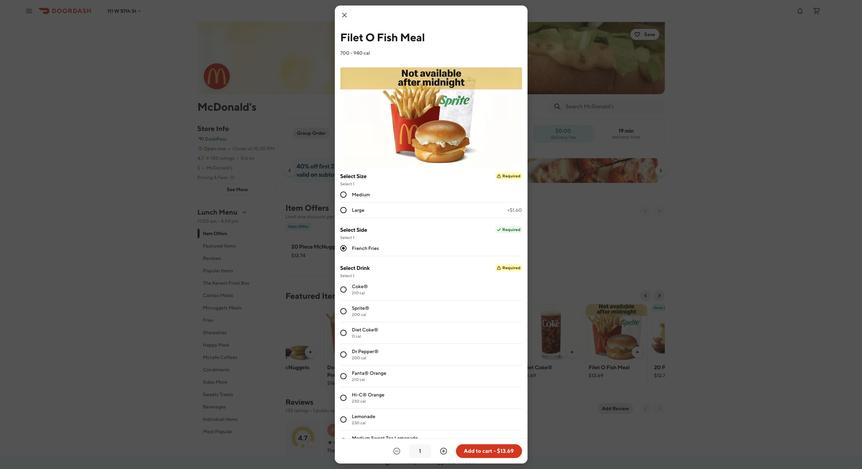 Task type: describe. For each thing, give the bounding box(es) containing it.
20 piece mcnuggets image
[[652, 304, 712, 362]]

diet coke® 0 cal
[[352, 327, 378, 339]]

diet for diet coke® 0 cal
[[352, 327, 361, 333]]

pricing & fees button
[[197, 174, 235, 181]]

Item Search search field
[[566, 103, 659, 111]]

4
[[262, 365, 265, 371]]

orders
[[335, 163, 353, 170]]

individual items
[[203, 417, 238, 422]]

delivery inside 19 min delivery time
[[612, 134, 630, 140]]

group
[[297, 130, 311, 136]]

featured items heading
[[286, 291, 343, 302]]

close filet o fish meal image
[[340, 11, 349, 19]]

French Fries radio
[[340, 245, 346, 252]]

shareables button
[[197, 327, 277, 339]]

filet o fish meal $13.69
[[589, 365, 630, 379]]

0.6 mi
[[241, 156, 254, 161]]

0 vertical spatial popular
[[203, 268, 220, 274]]

most
[[203, 429, 214, 435]]

700 - 940 cal
[[340, 50, 370, 56]]

happy meal button
[[197, 339, 277, 351]]

230 inside hi-c® orange 230 cal
[[352, 399, 360, 404]]

side
[[357, 227, 367, 233]]

p
[[332, 427, 336, 434]]

min
[[625, 128, 634, 134]]

filet o fish meal
[[340, 31, 425, 44]]

meal inside happy meal button
[[218, 343, 229, 348]]

add item to cart image for 4 piece mcnuggets image
[[308, 350, 313, 355]]

group order
[[297, 130, 326, 136]]

• left 0.6
[[237, 156, 239, 161]]

dr
[[352, 349, 357, 355]]

cal inside diet coke® 0 cal
[[356, 334, 361, 339]]

57th
[[120, 8, 131, 14]]

hi-
[[352, 392, 359, 398]]

medium sweet tea lemonade
[[352, 436, 418, 441]]

order
[[335, 214, 347, 220]]

cal inside hi-c® orange 230 cal
[[360, 399, 366, 404]]

items for popular items button
[[221, 268, 233, 274]]

condiments button
[[197, 364, 277, 376]]

most popular button
[[197, 426, 277, 438]]

1 horizontal spatial previous button of carousel image
[[643, 293, 648, 299]]

4 piece mcnuggets button
[[259, 304, 320, 390]]

• closes at 10:30 pm
[[228, 146, 275, 151]]

condiments
[[203, 367, 230, 373]]

items for featured items button
[[224, 243, 236, 249]]

2 select from the top
[[340, 181, 352, 187]]

pm
[[232, 219, 239, 224]]

add for add to cart - $13.69
[[464, 448, 475, 455]]

1 horizontal spatial offer
[[664, 305, 674, 311]]

cal right 940
[[364, 50, 370, 56]]

pounder
[[327, 372, 348, 379]]

caramel
[[458, 365, 479, 371]]

fee
[[569, 134, 576, 140]]

1 inside reviews 135 ratings • 1 public review
[[313, 408, 315, 414]]

add review button
[[598, 403, 633, 414]]

save
[[645, 32, 655, 37]]

combo meals
[[203, 293, 233, 298]]

diet coke® image
[[521, 304, 582, 362]]

required for select side
[[503, 227, 521, 232]]

review
[[613, 406, 629, 412]]

pricing & fees
[[197, 175, 228, 180]]

subtotals
[[319, 171, 344, 178]]

coffees
[[220, 355, 237, 360]]

0 horizontal spatial previous button of carousel image
[[287, 168, 292, 174]]

230 inside lemonade 230 cal
[[352, 421, 360, 426]]

add for add review
[[602, 406, 612, 412]]

d
[[362, 427, 366, 434]]

cal inside coke® 210 cal
[[360, 291, 365, 296]]

add to cart - $13.69
[[464, 448, 514, 455]]

delivery inside $0.00 delivery fee
[[551, 134, 568, 140]]

the kerwin frost box
[[203, 281, 249, 286]]

• right now
[[228, 146, 230, 151]]

0 horizontal spatial $12.74
[[291, 253, 306, 259]]

see all
[[438, 447, 452, 453]]

of
[[295, 455, 299, 461]]

fish for filet o fish meal $13.69
[[607, 365, 617, 371]]

Medium radio
[[340, 192, 346, 198]]

order inside button
[[312, 130, 326, 136]]

per
[[327, 214, 334, 220]]

most popular
[[203, 429, 232, 435]]

select side select 1
[[340, 227, 367, 240]]

0 items, open order cart image
[[813, 7, 821, 15]]

triple cheeseburger meal
[[393, 365, 442, 379]]

$20+
[[465, 459, 478, 466]]

offers for item offers
[[214, 231, 227, 237]]

fees
[[218, 175, 228, 180]]

see for see more
[[227, 187, 235, 192]]

19 min delivery time
[[612, 128, 640, 140]]

add item to cart image for diet coke®
[[569, 350, 575, 355]]

coke® for diet coke® 0 cal
[[362, 327, 378, 333]]

featured items inside button
[[203, 243, 236, 249]]

info
[[216, 125, 229, 133]]

caramel frappé image
[[455, 304, 516, 362]]

1 for size
[[353, 181, 355, 187]]

2 off from the left
[[380, 163, 388, 170]]

o for filet o fish meal $13.69
[[601, 365, 606, 371]]

all
[[447, 447, 452, 453]]

ratings inside reviews 135 ratings • 1 public review
[[294, 408, 309, 414]]

0 vertical spatial 20 piece mcnuggets $12.74
[[291, 244, 343, 259]]

1 vertical spatial lemonade
[[395, 436, 418, 441]]

meal inside the triple cheeseburger meal
[[393, 372, 405, 379]]

2 horizontal spatial mcnuggets
[[677, 365, 705, 371]]

+$1.60
[[507, 208, 522, 213]]

cal inside lemonade 230 cal
[[360, 421, 366, 426]]

add item to cart image for double quarter pounder with cheese meal image
[[373, 350, 379, 355]]

4 piece mcnuggets
[[262, 365, 309, 371]]

$10
[[369, 163, 379, 170]]

sides more button
[[197, 376, 277, 389]]

0 vertical spatial mcdonald's
[[197, 100, 257, 113]]

see more button
[[198, 184, 277, 195]]

135 inside reviews 135 ratings • 1 public review
[[286, 408, 293, 414]]

mcnuggetsⓡ
[[422, 459, 457, 466]]

meals for combo meals
[[220, 293, 233, 298]]

20pc
[[408, 459, 421, 466]]

cal inside dr pepper® 200 cal
[[361, 356, 366, 361]]

$13.69 for add to cart - $13.69
[[497, 448, 514, 455]]

mcnuggets meals button
[[197, 302, 277, 314]]

happy meal
[[203, 343, 229, 348]]

filet for filet o fish meal $13.69
[[589, 365, 600, 371]]

$13.69 for filet o fish meal $13.69
[[589, 373, 604, 379]]

required for select size
[[503, 174, 521, 179]]

4 select from the top
[[340, 235, 352, 240]]

next button of carousel image for previous button of carousel icon
[[657, 209, 662, 214]]

meal inside filet o fish meal $13.69
[[618, 365, 630, 371]]

diet for diet coke® $2.69
[[523, 365, 534, 371]]

quarter
[[346, 365, 365, 371]]

1 off from the left
[[310, 163, 318, 170]]

cal inside sprite® 200 cal
[[361, 312, 366, 317]]

more for see more
[[236, 187, 248, 192]]

menu
[[219, 208, 237, 216]]

111 w 57th st button
[[107, 8, 142, 14]]

select size select 1
[[340, 173, 367, 187]]

decrease quantity by 1 image
[[393, 448, 401, 456]]

item offers heading
[[286, 202, 329, 213]]

see for see all
[[438, 447, 446, 453]]

diet coke® $2.69
[[523, 365, 552, 379]]

Current quantity is 1 number field
[[413, 448, 427, 455]]

french fries
[[352, 246, 379, 251]]

1 vertical spatial on
[[458, 459, 464, 466]]

40welcome,
[[402, 163, 444, 170]]

select drink group
[[340, 265, 522, 470]]

700
[[340, 50, 350, 56]]

&
[[214, 175, 217, 180]]

135 ratings •
[[211, 156, 239, 161]]

- inside button
[[494, 448, 496, 455]]

item offers
[[203, 231, 227, 237]]

select drink select 1
[[340, 265, 370, 279]]

open now
[[204, 146, 226, 151]]

0 vertical spatial lemonade
[[352, 414, 375, 420]]

free
[[395, 459, 407, 466]]

1 vertical spatial mcdonald's
[[206, 165, 233, 171]]

beverages button
[[197, 401, 277, 413]]

sides more
[[203, 380, 227, 385]]

0 vertical spatial offer
[[298, 224, 309, 229]]

items for individual items button
[[226, 417, 238, 422]]

1 horizontal spatial featured items
[[286, 291, 343, 301]]

0 horizontal spatial -
[[218, 219, 220, 224]]

1 vertical spatial 20
[[654, 365, 661, 371]]

fanta®
[[352, 371, 369, 376]]

dr pepper® 200 cal
[[352, 349, 379, 361]]

previous button of carousel image
[[643, 209, 648, 214]]

mcnuggets inside button
[[281, 365, 309, 371]]



Task type: locate. For each thing, give the bounding box(es) containing it.
135 down 'reviews' link
[[286, 408, 293, 414]]

with inside 40% off first 2 orders up to $10 off with 40welcome, valid on subtotals $15
[[389, 163, 401, 170]]

sweets treats button
[[197, 389, 277, 401]]

0 horizontal spatial to
[[362, 163, 368, 170]]

1 vertical spatial next button of carousel image
[[657, 293, 662, 299]]

ratings down 'reviews' link
[[294, 408, 309, 414]]

1 inside select size select 1
[[353, 181, 355, 187]]

1 horizontal spatial piece
[[299, 244, 313, 250]]

4 piece mcnuggets image
[[259, 304, 320, 362]]

treats
[[220, 392, 233, 398]]

2 delivery from the left
[[551, 134, 568, 140]]

select size group
[[340, 173, 522, 218]]

meals down 'the kerwin frost box'
[[220, 293, 233, 298]]

1 horizontal spatial add item to cart image
[[635, 350, 640, 355]]

items up the reviews button
[[224, 243, 236, 249]]

reviews inside button
[[203, 256, 221, 261]]

with right $10
[[389, 163, 401, 170]]

0 horizontal spatial on
[[311, 171, 318, 178]]

• doordash order
[[372, 440, 405, 445]]

0 horizontal spatial filet
[[340, 31, 363, 44]]

mi
[[249, 156, 254, 161]]

1 vertical spatial o
[[601, 365, 606, 371]]

0 horizontal spatial lemonade
[[352, 414, 375, 420]]

valid
[[297, 171, 309, 178]]

fries up shareables
[[203, 318, 214, 323]]

2
[[331, 163, 334, 170]]

11:00 am - 4:59 pm
[[197, 219, 239, 224]]

6 select from the top
[[340, 273, 352, 279]]

$ • mcdonald's
[[197, 165, 233, 171]]

0 vertical spatial diet
[[352, 327, 361, 333]]

1 horizontal spatial item offer
[[654, 305, 674, 311]]

135 up $ • mcdonald's
[[211, 156, 219, 161]]

1 horizontal spatial $13.69
[[589, 373, 604, 379]]

triple cheeseburger meal image
[[390, 304, 451, 362]]

230 up pamela d
[[352, 421, 360, 426]]

cheese
[[361, 372, 379, 379]]

more for sides more
[[216, 380, 227, 385]]

1 vertical spatial fries
[[203, 318, 214, 323]]

1 horizontal spatial 20
[[654, 365, 661, 371]]

add left review
[[602, 406, 612, 412]]

mccafe coffees
[[203, 355, 237, 360]]

diet up 0 on the bottom of the page
[[352, 327, 361, 333]]

200 down sprite®
[[352, 312, 360, 317]]

0.6
[[241, 156, 248, 161]]

None radio
[[340, 395, 346, 401], [340, 417, 346, 423], [340, 395, 346, 401], [340, 417, 346, 423]]

item inside item offers limit one discount per order
[[286, 203, 303, 213]]

cal right 0 on the bottom of the page
[[356, 334, 361, 339]]

1 horizontal spatial reviews
[[286, 398, 313, 407]]

featured inside button
[[203, 243, 223, 249]]

1 vertical spatial $13.69
[[497, 448, 514, 455]]

reviews inside reviews 135 ratings • 1 public review
[[286, 398, 313, 407]]

1 horizontal spatial diet
[[523, 365, 534, 371]]

0 horizontal spatial offer
[[298, 224, 309, 229]]

filet o fish meal dialog
[[335, 6, 528, 470]]

meals for mcnuggets meals
[[229, 305, 242, 311]]

1 horizontal spatial delivery
[[612, 134, 630, 140]]

meals inside the combo meals button
[[220, 293, 233, 298]]

next button of carousel image for the right previous button of carousel image
[[657, 293, 662, 299]]

diet up $2.69
[[523, 365, 534, 371]]

1 vertical spatial add
[[464, 448, 475, 455]]

0 vertical spatial $13.69
[[589, 373, 604, 379]]

required inside select side group
[[503, 227, 521, 232]]

$13.69 inside filet o fish meal $13.69
[[589, 373, 604, 379]]

orange right c®
[[368, 392, 385, 398]]

store info
[[197, 125, 229, 133]]

1 add item to cart image from the left
[[569, 350, 575, 355]]

fries right french
[[368, 246, 379, 251]]

- right am on the left top of the page
[[218, 219, 220, 224]]

4.7 up $
[[197, 156, 204, 161]]

previous button of carousel image
[[287, 168, 292, 174], [643, 293, 648, 299]]

0 vertical spatial coke®
[[352, 284, 368, 290]]

1 horizontal spatial lemonade
[[395, 436, 418, 441]]

tea
[[386, 436, 394, 441]]

1 vertical spatial order
[[394, 440, 405, 445]]

1 inside select drink select 1
[[353, 273, 355, 279]]

1 vertical spatial offers
[[214, 231, 227, 237]]

0 horizontal spatial with
[[349, 372, 360, 379]]

order up decrease quantity by 1 image
[[394, 440, 405, 445]]

1 left public
[[313, 408, 315, 414]]

see inside button
[[227, 187, 235, 192]]

• left public
[[310, 408, 312, 414]]

210 up sprite®
[[352, 291, 359, 296]]

delivery down $0.00
[[551, 134, 568, 140]]

1 horizontal spatial on
[[458, 459, 464, 466]]

to right 'up'
[[362, 163, 368, 170]]

1 delivery from the left
[[612, 134, 630, 140]]

1 horizontal spatial off
[[380, 163, 388, 170]]

0 horizontal spatial ratings
[[219, 156, 234, 161]]

0 horizontal spatial reviews
[[203, 256, 221, 261]]

add up $20+
[[464, 448, 475, 455]]

1 vertical spatial 20 piece mcnuggets $12.74
[[654, 365, 705, 379]]

• right 11/11/23
[[372, 440, 373, 445]]

french
[[352, 246, 367, 251]]

0 horizontal spatial mcnuggets
[[281, 365, 309, 371]]

0 vertical spatial 4.7
[[197, 156, 204, 161]]

coke® down sprite® 200 cal
[[362, 327, 378, 333]]

group order button
[[293, 128, 330, 139]]

1 vertical spatial featured items
[[286, 291, 343, 301]]

select side group
[[340, 227, 522, 256]]

11:00
[[197, 219, 209, 224]]

off right $10
[[380, 163, 388, 170]]

add item to cart image right dr
[[373, 350, 379, 355]]

1 vertical spatial 135
[[286, 408, 293, 414]]

0 vertical spatial filet
[[340, 31, 363, 44]]

1 select from the top
[[340, 173, 356, 180]]

select
[[340, 173, 356, 180], [340, 181, 352, 187], [340, 227, 356, 233], [340, 235, 352, 240], [340, 265, 356, 272], [340, 273, 352, 279]]

0 horizontal spatial featured items
[[203, 243, 236, 249]]

1 vertical spatial more
[[216, 380, 227, 385]]

40% off first 2 orders up to $10 off with 40welcome, valid on subtotals $15
[[297, 163, 444, 178]]

reviews for reviews
[[203, 256, 221, 261]]

1 horizontal spatial offers
[[305, 203, 329, 213]]

0 vertical spatial see
[[227, 187, 235, 192]]

1 210 from the top
[[352, 291, 359, 296]]

mcdonald's up info
[[197, 100, 257, 113]]

1 horizontal spatial fries
[[368, 246, 379, 251]]

more up menu
[[236, 187, 248, 192]]

add
[[602, 406, 612, 412], [464, 448, 475, 455]]

1 for side
[[353, 235, 355, 240]]

add inside button
[[602, 406, 612, 412]]

next button of carousel image
[[657, 209, 662, 214], [657, 293, 662, 299]]

0 vertical spatial fish
[[377, 31, 398, 44]]

cart
[[482, 448, 493, 455]]

0 horizontal spatial see
[[227, 187, 235, 192]]

cal down c®
[[360, 399, 366, 404]]

0 vertical spatial -
[[351, 50, 353, 56]]

more inside button
[[216, 380, 227, 385]]

• inside reviews 135 ratings • 1 public review
[[310, 408, 312, 414]]

required for select drink
[[503, 265, 521, 271]]

notification bell image
[[796, 7, 805, 15]]

on
[[311, 171, 318, 178], [458, 459, 464, 466]]

meals inside mcnuggets meals button
[[229, 305, 242, 311]]

select left drink
[[340, 265, 356, 272]]

up
[[354, 163, 361, 170]]

drink
[[357, 265, 370, 272]]

2 add item to cart image from the left
[[635, 350, 640, 355]]

210
[[352, 291, 359, 296], [352, 377, 359, 382]]

1 medium from the top
[[352, 192, 370, 198]]

offers for item offers limit one discount per order
[[305, 203, 329, 213]]

pamela d
[[343, 427, 366, 434]]

filet
[[340, 31, 363, 44], [589, 365, 600, 371]]

pm
[[267, 146, 275, 151]]

0 horizontal spatial diet
[[352, 327, 361, 333]]

happy
[[203, 343, 217, 348]]

filet for filet o fish meal
[[340, 31, 363, 44]]

see left all at bottom right
[[438, 447, 446, 453]]

10:30
[[253, 146, 266, 151]]

coke® up $2.69
[[535, 365, 552, 371]]

of 5 stars
[[295, 455, 311, 461]]

cheeseburger
[[407, 365, 442, 371]]

coke® for diet coke® $2.69
[[535, 365, 552, 371]]

1 vertical spatial required
[[503, 227, 521, 232]]

offers inside item offers limit one discount per order
[[305, 203, 329, 213]]

free 20pc mcnuggetsⓡ on $20+
[[395, 459, 478, 466]]

1 horizontal spatial filet
[[589, 365, 600, 371]]

add item to cart image up 4 piece mcnuggets
[[308, 350, 313, 355]]

combo
[[203, 293, 219, 298]]

on right valid
[[311, 171, 318, 178]]

o inside filet o fish meal dialog
[[366, 31, 375, 44]]

see
[[227, 187, 235, 192], [438, 447, 446, 453]]

0 vertical spatial 200
[[352, 312, 360, 317]]

20 piece mcnuggets $12.74
[[291, 244, 343, 259], [654, 365, 705, 379]]

orange inside hi-c® orange 230 cal
[[368, 392, 385, 398]]

1 required from the top
[[503, 174, 521, 179]]

1 horizontal spatial order
[[394, 440, 405, 445]]

items left coke® 210 cal
[[322, 291, 343, 301]]

items up most popular button
[[226, 417, 238, 422]]

order right group
[[312, 130, 326, 136]]

1 vertical spatial reviews
[[286, 398, 313, 407]]

1 next button of carousel image from the top
[[657, 209, 662, 214]]

popular up the the
[[203, 268, 220, 274]]

1 vertical spatial offer
[[664, 305, 674, 311]]

open menu image
[[25, 7, 33, 15]]

111 w 57th st
[[107, 8, 137, 14]]

3 required from the top
[[503, 265, 521, 271]]

offers up 'discount'
[[305, 203, 329, 213]]

piece inside button
[[266, 365, 280, 371]]

0 vertical spatial next button of carousel image
[[657, 209, 662, 214]]

200 inside sprite® 200 cal
[[352, 312, 360, 317]]

2 200 from the top
[[352, 356, 360, 361]]

lemonade up decrease quantity by 1 image
[[395, 436, 418, 441]]

0 horizontal spatial fries
[[203, 318, 214, 323]]

select left side
[[340, 227, 356, 233]]

2 vertical spatial -
[[494, 448, 496, 455]]

at
[[248, 146, 252, 151]]

mcdonald's image
[[197, 22, 665, 94], [204, 63, 230, 90]]

select up coke® 210 cal
[[340, 273, 352, 279]]

40%
[[297, 163, 309, 170]]

1 horizontal spatial $12.74
[[654, 373, 668, 379]]

cal down the fanta®
[[360, 377, 365, 382]]

discount
[[307, 214, 326, 220]]

coke® inside diet coke® $2.69
[[535, 365, 552, 371]]

items
[[224, 243, 236, 249], [221, 268, 233, 274], [322, 291, 343, 301], [226, 417, 238, 422]]

sides
[[203, 380, 215, 385]]

2 horizontal spatial piece
[[662, 365, 676, 371]]

increase quantity by 1 image
[[439, 448, 448, 456]]

3 select from the top
[[340, 227, 356, 233]]

- right cart
[[494, 448, 496, 455]]

fish inside filet o fish meal $13.69
[[607, 365, 617, 371]]

1 horizontal spatial see
[[438, 447, 446, 453]]

200 inside dr pepper® 200 cal
[[352, 356, 360, 361]]

orange right the fanta®
[[370, 371, 386, 376]]

add to cart - $13.69 button
[[456, 445, 522, 459]]

previous image
[[643, 406, 648, 412]]

diet
[[352, 327, 361, 333], [523, 365, 534, 371]]

mccafe
[[203, 355, 219, 360]]

shareables
[[203, 330, 227, 336]]

with inside the double quarter pounder with cheese meal
[[349, 372, 360, 379]]

1 vertical spatial to
[[476, 448, 481, 455]]

o for filet o fish meal
[[366, 31, 375, 44]]

offers down 11:00 am - 4:59 pm
[[214, 231, 227, 237]]

diet inside diet coke® $2.69
[[523, 365, 534, 371]]

0 horizontal spatial 4.7
[[197, 156, 204, 161]]

featured inside heading
[[286, 291, 320, 301]]

double quarter pounder with cheese meal image
[[324, 304, 385, 362]]

lemonade up d
[[352, 414, 375, 420]]

2 required from the top
[[503, 227, 521, 232]]

with down quarter
[[349, 372, 360, 379]]

1 vertical spatial meals
[[229, 305, 242, 311]]

on inside 40% off first 2 orders up to $10 off with 40welcome, valid on subtotals $15
[[311, 171, 318, 178]]

select down orders
[[340, 173, 356, 180]]

cal up sprite®
[[360, 291, 365, 296]]

1 vertical spatial orange
[[368, 392, 385, 398]]

2 210 from the top
[[352, 377, 359, 382]]

add item to cart image
[[308, 350, 313, 355], [373, 350, 379, 355]]

stars
[[302, 455, 311, 461]]

1 horizontal spatial with
[[389, 163, 401, 170]]

meals down the combo meals button
[[229, 305, 242, 311]]

on left $20+
[[458, 459, 464, 466]]

off
[[310, 163, 318, 170], [380, 163, 388, 170]]

- left 940
[[351, 50, 353, 56]]

1 vertical spatial 4.7
[[298, 434, 308, 442]]

$
[[197, 165, 200, 171]]

None radio
[[340, 207, 346, 213], [340, 287, 346, 293], [340, 308, 346, 315], [340, 330, 346, 336], [340, 352, 346, 358], [340, 374, 346, 380], [340, 207, 346, 213], [340, 287, 346, 293], [340, 308, 346, 315], [340, 330, 346, 336], [340, 352, 346, 358], [340, 374, 346, 380]]

1 inside select side select 1
[[353, 235, 355, 240]]

1 vertical spatial popular
[[215, 429, 232, 435]]

open
[[204, 146, 216, 151]]

0 vertical spatial to
[[362, 163, 368, 170]]

diet inside diet coke® 0 cal
[[352, 327, 361, 333]]

mcnuggets
[[314, 244, 343, 250], [281, 365, 309, 371], [677, 365, 705, 371]]

1 vertical spatial 230
[[352, 421, 360, 426]]

more inside button
[[236, 187, 248, 192]]

st
[[132, 8, 137, 14]]

reviews 135 ratings • 1 public review
[[286, 398, 345, 414]]

1 230 from the top
[[352, 399, 360, 404]]

0 vertical spatial orange
[[370, 371, 386, 376]]

0 horizontal spatial off
[[310, 163, 318, 170]]

19
[[619, 128, 624, 134]]

delivery left time
[[612, 134, 630, 140]]

0 horizontal spatial more
[[216, 380, 227, 385]]

2 next button of carousel image from the top
[[657, 293, 662, 299]]

coke® down select drink select 1
[[352, 284, 368, 290]]

0 horizontal spatial fish
[[377, 31, 398, 44]]

required inside select size group
[[503, 174, 521, 179]]

0 horizontal spatial order
[[312, 130, 326, 136]]

medium down d
[[352, 436, 370, 441]]

featured items button
[[197, 240, 277, 252]]

210 down the fanta®
[[352, 377, 359, 382]]

filet o fish meal image
[[586, 304, 647, 362]]

1 vertical spatial diet
[[523, 365, 534, 371]]

2 horizontal spatial -
[[494, 448, 496, 455]]

2 add item to cart image from the left
[[373, 350, 379, 355]]

meal inside the double quarter pounder with cheese meal
[[327, 380, 339, 386]]

0 horizontal spatial 135
[[211, 156, 219, 161]]

4.7
[[197, 156, 204, 161], [298, 434, 308, 442]]

fries inside button
[[203, 318, 214, 323]]

one
[[298, 214, 306, 220]]

135
[[211, 156, 219, 161], [286, 408, 293, 414]]

1 horizontal spatial 20 piece mcnuggets $12.74
[[654, 365, 705, 379]]

offer
[[298, 224, 309, 229], [664, 305, 674, 311]]

filet inside dialog
[[340, 31, 363, 44]]

sprite® 200 cal
[[352, 306, 369, 317]]

$0.00
[[556, 128, 571, 134]]

0 vertical spatial featured
[[203, 243, 223, 249]]

mccafe coffees button
[[197, 351, 277, 364]]

lemonade 230 cal
[[352, 414, 375, 426]]

0 vertical spatial 135
[[211, 156, 219, 161]]

box
[[241, 281, 249, 286]]

1 200 from the top
[[352, 312, 360, 317]]

ratings down now
[[219, 156, 234, 161]]

triple
[[393, 365, 406, 371]]

1 vertical spatial fish
[[607, 365, 617, 371]]

5 select from the top
[[340, 265, 356, 272]]

see more
[[227, 187, 248, 192]]

lunch menu
[[197, 208, 237, 216]]

coke® inside diet coke® 0 cal
[[362, 327, 378, 333]]

1 horizontal spatial 135
[[286, 408, 293, 414]]

double quarter pounder with cheese meal
[[327, 365, 379, 386]]

1 down $15
[[353, 181, 355, 187]]

1 add item to cart image from the left
[[308, 350, 313, 355]]

add inside button
[[464, 448, 475, 455]]

select up french fries option
[[340, 235, 352, 240]]

to left cart
[[476, 448, 481, 455]]

0 vertical spatial featured items
[[203, 243, 236, 249]]

cal down the pepper®
[[361, 356, 366, 361]]

2 230 from the top
[[352, 421, 360, 426]]

see down fees
[[227, 187, 235, 192]]

0 horizontal spatial 20
[[291, 244, 298, 250]]

cal up d
[[360, 421, 366, 426]]

orange inside fanta® orange 210 cal
[[370, 371, 386, 376]]

0 vertical spatial ratings
[[219, 156, 234, 161]]

meal inside filet o fish meal dialog
[[400, 31, 425, 44]]

required inside select drink group
[[503, 265, 521, 271]]

210 inside fanta® orange 210 cal
[[352, 377, 359, 382]]

$16.29
[[327, 381, 342, 386]]

1 vertical spatial 200
[[352, 356, 360, 361]]

filet inside filet o fish meal $13.69
[[589, 365, 600, 371]]

1 up french
[[353, 235, 355, 240]]

1 horizontal spatial add
[[602, 406, 612, 412]]

fries button
[[197, 314, 277, 327]]

0 vertical spatial order
[[312, 130, 326, 136]]

fish for filet o fish meal
[[377, 31, 398, 44]]

medium up large
[[352, 192, 370, 198]]

cal inside fanta® orange 210 cal
[[360, 377, 365, 382]]

caramel frappé
[[458, 365, 497, 371]]

item offers limit one discount per order
[[286, 203, 347, 220]]

0 vertical spatial meals
[[220, 293, 233, 298]]

add item to cart image for filet o fish meal
[[635, 350, 640, 355]]

230 down hi-
[[352, 399, 360, 404]]

to inside add to cart - $13.69 button
[[476, 448, 481, 455]]

hi-c® orange 230 cal
[[352, 392, 385, 404]]

to inside 40% off first 2 orders up to $10 off with 40welcome, valid on subtotals $15
[[362, 163, 368, 170]]

0 vertical spatial item offer
[[288, 224, 309, 229]]

order
[[312, 130, 326, 136], [394, 440, 405, 445]]

next button of carousel image
[[658, 168, 664, 174]]

$13.69 inside add to cart - $13.69 button
[[497, 448, 514, 455]]

ratings
[[219, 156, 234, 161], [294, 408, 309, 414]]

add item to cart image
[[569, 350, 575, 355], [635, 350, 640, 355]]

1 up coke® 210 cal
[[353, 273, 355, 279]]

with
[[389, 163, 401, 170], [349, 372, 360, 379]]

200 down dr
[[352, 356, 360, 361]]

0 vertical spatial 210
[[352, 291, 359, 296]]

• right $
[[202, 165, 204, 171]]

fish inside dialog
[[377, 31, 398, 44]]

medium inside select drink group
[[352, 436, 370, 441]]

more right 'sides'
[[216, 380, 227, 385]]

see all link
[[432, 420, 458, 470]]

items up 'the kerwin frost box'
[[221, 268, 233, 274]]

$13.69
[[589, 373, 604, 379], [497, 448, 514, 455]]

2 medium from the top
[[352, 436, 370, 441]]

1 for drink
[[353, 273, 355, 279]]

1 horizontal spatial mcnuggets
[[314, 244, 343, 250]]

210 inside coke® 210 cal
[[352, 291, 359, 296]]

items inside heading
[[322, 291, 343, 301]]

medium for medium
[[352, 192, 370, 198]]

mcdonald's up pricing & fees button
[[206, 165, 233, 171]]

off left the first
[[310, 163, 318, 170]]

4.7 up of 5 stars
[[298, 434, 308, 442]]

940
[[354, 50, 363, 56]]

next image
[[657, 406, 662, 412]]

popular down individual items
[[215, 429, 232, 435]]

fries inside select side group
[[368, 246, 379, 251]]

0 vertical spatial 20
[[291, 244, 298, 250]]

0 horizontal spatial delivery
[[551, 134, 568, 140]]

reviews for reviews 135 ratings • 1 public review
[[286, 398, 313, 407]]

1 horizontal spatial add item to cart image
[[373, 350, 379, 355]]

the kerwin frost box button
[[197, 277, 277, 290]]

medium for medium sweet tea lemonade
[[352, 436, 370, 441]]

o inside filet o fish meal $13.69
[[601, 365, 606, 371]]

piece
[[299, 244, 313, 250], [266, 365, 280, 371], [662, 365, 676, 371]]

0 horizontal spatial 20 piece mcnuggets $12.74
[[291, 244, 343, 259]]

1 horizontal spatial ratings
[[294, 408, 309, 414]]

items inside button
[[226, 417, 238, 422]]

pricing
[[197, 175, 213, 180]]

closes
[[233, 146, 247, 151]]

select down $15
[[340, 181, 352, 187]]

$0.00 delivery fee
[[551, 128, 576, 140]]

cal down sprite®
[[361, 312, 366, 317]]

medium inside select size group
[[352, 192, 370, 198]]



Task type: vqa. For each thing, say whether or not it's contained in the screenshot.
nut-
no



